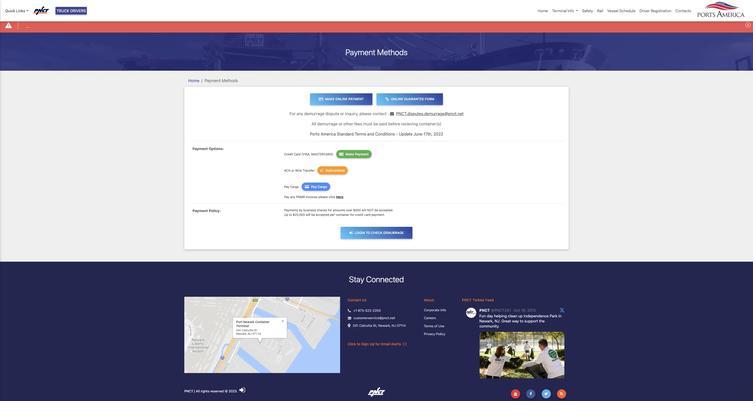 Task type: describe. For each thing, give the bounding box(es) containing it.
ports america standard terms and conditions - update june 17th, 2022
[[310, 132, 443, 136]]

fees
[[354, 122, 362, 126]]

login to check demurrage link
[[341, 227, 413, 239]]

form
[[425, 97, 434, 101]]

pay cargo link
[[302, 183, 330, 191]]

ach
[[284, 169, 291, 173]]

business
[[303, 209, 316, 212]]

online guarantee form
[[391, 97, 434, 101]]

0 vertical spatial all
[[312, 122, 316, 126]]

credit card image
[[319, 97, 325, 101]]

transfer
[[303, 169, 315, 173]]

login
[[355, 231, 365, 235]]

1 horizontal spatial home
[[538, 8, 548, 13]]

2023.
[[229, 390, 238, 394]]

1 horizontal spatial methods
[[377, 47, 408, 57]]

ach or wire transfer
[[284, 169, 315, 173]]

for
[[290, 112, 296, 116]]

0 horizontal spatial will
[[306, 213, 311, 217]]

here
[[336, 195, 344, 199]]

0 vertical spatial home link
[[536, 6, 550, 16]]

reserved
[[210, 390, 224, 394]]

pay down ach
[[284, 185, 289, 189]]

about
[[424, 298, 434, 302]]

0 horizontal spatial cargo
[[290, 185, 299, 189]]

instructions
[[326, 168, 345, 173]]

check
[[371, 231, 383, 235]]

ports
[[310, 132, 320, 136]]

1 vertical spatial demurrage
[[317, 122, 338, 126]]

email
[[381, 342, 390, 347]]

©
[[225, 390, 228, 394]]

wire
[[295, 169, 302, 173]]

newark,
[[378, 324, 391, 328]]

privacy policy link
[[424, 332, 454, 337]]

to for login
[[366, 231, 370, 235]]

0 vertical spatial be
[[374, 122, 378, 126]]

07114
[[397, 324, 406, 328]]

registration
[[651, 8, 672, 13]]

2022
[[434, 132, 443, 136]]

nj
[[392, 324, 396, 328]]

by
[[299, 209, 303, 212]]

before
[[388, 122, 400, 126]]

invoices
[[306, 195, 318, 199]]

driver
[[640, 8, 650, 13]]

guarantee
[[404, 97, 424, 101]]

must
[[363, 122, 372, 126]]

2200
[[373, 309, 381, 313]]

quick
[[5, 8, 15, 13]]

pay cargo inside pay cargo link
[[311, 185, 327, 189]]

sign in image inside login to check demurrage link
[[349, 231, 355, 235]]

paid
[[379, 122, 387, 126]]

payments
[[284, 209, 298, 212]]

1 horizontal spatial will
[[362, 209, 366, 212]]

vessel schedule
[[607, 8, 636, 13]]

(visa,
[[302, 152, 311, 156]]

payments by business checks for amounts over $500 will not be accepted. up to $20,000 will be accepted per container for credit card payment.
[[284, 209, 393, 217]]

pay left pnmr
[[284, 195, 289, 199]]

payment policy:
[[193, 209, 221, 213]]

recieving
[[401, 122, 418, 126]]

241 calcutta st, newark, nj 07114 link
[[353, 324, 406, 329]]

for for business
[[328, 209, 332, 212]]

login to check demurrage
[[355, 231, 404, 235]]

pay up pay any pnmr invoices please click here
[[311, 185, 317, 189]]

-
[[396, 132, 398, 136]]

careers
[[424, 316, 436, 320]]

click
[[348, 342, 356, 347]]

terms of use
[[424, 324, 444, 328]]

make for make payment
[[346, 152, 354, 156]]

policy:
[[209, 209, 221, 213]]

1 horizontal spatial cargo
[[318, 185, 327, 189]]

payment options:
[[193, 147, 224, 151]]

accepted.
[[379, 209, 393, 212]]

instructions link
[[318, 166, 348, 175]]

connected
[[366, 275, 404, 284]]

calcutta
[[359, 324, 372, 328]]

corporate info
[[424, 308, 446, 312]]

0 vertical spatial terms
[[355, 132, 366, 136]]

+1 973-522-2200
[[353, 309, 381, 313]]

click
[[329, 195, 335, 199]]

demurrage
[[383, 231, 404, 235]]

make online payment
[[325, 97, 364, 101]]

973-
[[358, 309, 365, 313]]

alerts
[[391, 342, 401, 347]]

1 horizontal spatial payment methods
[[346, 47, 408, 57]]

make payment
[[346, 152, 369, 156]]

cc visa image
[[339, 153, 346, 156]]

pnct.disputes.demurrage@pnct.net link
[[390, 112, 464, 116]]

customerservice@pnct.net link
[[354, 316, 395, 321]]

for for sign
[[375, 342, 380, 347]]

stay
[[349, 275, 364, 284]]

+1 973-522-2200 link
[[353, 309, 381, 314]]

conditions
[[375, 132, 395, 136]]

update
[[399, 132, 413, 136]]

2 vertical spatial be
[[311, 213, 315, 217]]

credit card alt image
[[305, 185, 311, 189]]



Task type: vqa. For each thing, say whether or not it's contained in the screenshot.
customerservice@pnct.net
yes



Task type: locate. For each thing, give the bounding box(es) containing it.
1 horizontal spatial for
[[350, 213, 354, 217]]

card
[[294, 152, 301, 156]]

cargo up pnmr
[[290, 185, 299, 189]]

sign
[[361, 342, 369, 347]]

online up the envelope 'icon'
[[391, 97, 403, 101]]

1 vertical spatial for
[[350, 213, 354, 217]]

0 horizontal spatial home
[[188, 78, 199, 83]]

1 vertical spatial be
[[375, 209, 378, 212]]

checks
[[317, 209, 327, 212]]

or right ach
[[291, 169, 294, 173]]

0 vertical spatial payment methods
[[346, 47, 408, 57]]

$500
[[353, 209, 361, 212]]

1 horizontal spatial all
[[312, 122, 316, 126]]

be
[[374, 122, 378, 126], [375, 209, 378, 212], [311, 213, 315, 217]]

0 horizontal spatial to
[[289, 213, 292, 217]]

1 horizontal spatial info
[[568, 8, 574, 13]]

info right the "terminal"
[[568, 8, 574, 13]]

0 vertical spatial any
[[297, 112, 303, 116]]

1 vertical spatial please
[[318, 195, 328, 199]]

for up per
[[328, 209, 332, 212]]

1 vertical spatial pnct
[[184, 390, 193, 394]]

1 vertical spatial make
[[346, 152, 354, 156]]

will
[[362, 209, 366, 212], [306, 213, 311, 217]]

quick links link
[[5, 8, 28, 14]]

pnct left |
[[184, 390, 193, 394]]

:
[[388, 112, 389, 116]]

over
[[346, 209, 352, 212]]

terms
[[355, 132, 366, 136], [424, 324, 433, 328]]

make for make online payment
[[325, 97, 335, 101]]

hand o right image
[[321, 169, 326, 172]]

demurrage
[[304, 112, 324, 116], [317, 122, 338, 126]]

will down business
[[306, 213, 311, 217]]

make up dispute
[[325, 97, 335, 101]]

0 vertical spatial sign in image
[[349, 231, 355, 235]]

pay cargo up pnmr
[[284, 185, 300, 189]]

0 horizontal spatial make
[[325, 97, 335, 101]]

online guarantee form link
[[377, 93, 443, 105]]

or left other
[[339, 122, 342, 126]]

envelope o image
[[403, 343, 407, 346]]

america
[[321, 132, 336, 136]]

1 horizontal spatial terms
[[424, 324, 433, 328]]

not
[[367, 209, 374, 212]]

driver registration
[[640, 8, 672, 13]]

card
[[364, 213, 371, 217]]

1 online from the left
[[335, 97, 348, 101]]

1 vertical spatial up
[[370, 342, 375, 347]]

pnct for pnct | all rights reserved © 2023.
[[184, 390, 193, 394]]

or
[[340, 112, 344, 116], [339, 122, 342, 126], [291, 169, 294, 173]]

241
[[353, 324, 358, 328]]

quick links
[[5, 8, 25, 13]]

terminal
[[552, 8, 567, 13]]

rail
[[597, 8, 603, 13]]

be up payment.
[[375, 209, 378, 212]]

any for pnmr
[[290, 195, 295, 199]]

contacts link
[[674, 6, 693, 16]]

safety link
[[580, 6, 595, 16]]

0 horizontal spatial all
[[196, 390, 200, 394]]

envelope image
[[390, 112, 394, 116]]

careers link
[[424, 316, 454, 321]]

0 vertical spatial for
[[328, 209, 332, 212]]

1 horizontal spatial sign in image
[[349, 231, 355, 235]]

mastercard)
[[311, 152, 333, 156]]

terms of use link
[[424, 324, 454, 329]]

schedule
[[620, 8, 636, 13]]

june
[[414, 132, 423, 136]]

vessel schedule link
[[605, 6, 638, 16]]

credit
[[355, 213, 363, 217]]

0 horizontal spatial any
[[290, 195, 295, 199]]

please
[[360, 112, 372, 116], [318, 195, 328, 199]]

0 horizontal spatial up
[[284, 213, 288, 217]]

0 horizontal spatial sign in image
[[240, 387, 245, 394]]

be left paid
[[374, 122, 378, 126]]

0 horizontal spatial please
[[318, 195, 328, 199]]

2 online from the left
[[391, 97, 403, 101]]

close image
[[746, 22, 751, 28]]

1 horizontal spatial make
[[346, 152, 354, 156]]

any for demurrage
[[297, 112, 303, 116]]

terms left of
[[424, 324, 433, 328]]

all up ports
[[312, 122, 316, 126]]

0 horizontal spatial for
[[328, 209, 332, 212]]

container(s)
[[419, 122, 441, 126]]

0 vertical spatial will
[[362, 209, 366, 212]]

pnct.disputes.demurrage@pnct.net
[[396, 112, 464, 116]]

terms inside terms of use link
[[424, 324, 433, 328]]

1 vertical spatial home
[[188, 78, 199, 83]]

0 horizontal spatial methods
[[222, 78, 238, 83]]

sign in image
[[349, 231, 355, 235], [240, 387, 245, 394]]

2 horizontal spatial for
[[375, 342, 380, 347]]

1 vertical spatial methods
[[222, 78, 238, 83]]

1 vertical spatial home link
[[188, 78, 199, 83]]

credit
[[284, 152, 293, 156]]

2 vertical spatial or
[[291, 169, 294, 173]]

dispute
[[326, 112, 339, 116]]

inquiry,
[[345, 112, 359, 116]]

0 horizontal spatial home link
[[188, 78, 199, 83]]

container
[[336, 213, 349, 217]]

to inside the payments by business checks for amounts over $500 will not be accepted. up to $20,000 will be accepted per container for credit card payment.
[[289, 213, 292, 217]]

corporate info link
[[424, 308, 454, 313]]

pnct twitter feed
[[462, 298, 494, 302]]

1 horizontal spatial to
[[357, 342, 360, 347]]

info for terminal info
[[568, 8, 574, 13]]

to down payments
[[289, 213, 292, 217]]

1 vertical spatial sign in image
[[240, 387, 245, 394]]

0 horizontal spatial pnct
[[184, 390, 193, 394]]

to right login
[[366, 231, 370, 235]]

1 vertical spatial or
[[339, 122, 342, 126]]

to for click
[[357, 342, 360, 347]]

contacts
[[676, 8, 691, 13]]

online up for any demurrage dispute or inquiry, please contact :
[[335, 97, 348, 101]]

contact us
[[348, 298, 367, 302]]

up right sign
[[370, 342, 375, 347]]

please left click
[[318, 195, 328, 199]]

any
[[297, 112, 303, 116], [290, 195, 295, 199]]

0 horizontal spatial pay cargo
[[284, 185, 300, 189]]

1 horizontal spatial please
[[360, 112, 372, 116]]

credit card (visa, mastercard)
[[284, 152, 334, 156]]

privacy
[[424, 332, 435, 336]]

and
[[367, 132, 374, 136]]

for left email
[[375, 342, 380, 347]]

ports america standard terms and conditions - update june 17th, 2022 link
[[310, 132, 443, 136]]

$20,000
[[293, 213, 305, 217]]

... alert
[[0, 19, 753, 32]]

pnct | all rights reserved © 2023.
[[184, 390, 239, 394]]

sign in image right 2023.
[[240, 387, 245, 394]]

will up card
[[362, 209, 366, 212]]

cargo up pay any pnmr invoices please click here
[[318, 185, 327, 189]]

driver registration link
[[638, 6, 674, 16]]

0 horizontal spatial terms
[[355, 132, 366, 136]]

links
[[16, 8, 25, 13]]

1 vertical spatial info
[[440, 308, 446, 312]]

0 horizontal spatial payment methods
[[205, 78, 238, 83]]

1 vertical spatial all
[[196, 390, 200, 394]]

0 horizontal spatial online
[[335, 97, 348, 101]]

be down business
[[311, 213, 315, 217]]

0 horizontal spatial info
[[440, 308, 446, 312]]

to left sign
[[357, 342, 360, 347]]

up
[[284, 213, 288, 217], [370, 342, 375, 347]]

click to sign up for email alerts
[[348, 342, 402, 347]]

options:
[[209, 147, 224, 151]]

|
[[194, 390, 195, 394]]

pay any pnmr invoices please click here
[[284, 195, 344, 199]]

or left "inquiry,"
[[340, 112, 344, 116]]

cargo
[[318, 185, 327, 189], [290, 185, 299, 189]]

0 vertical spatial up
[[284, 213, 288, 217]]

1 horizontal spatial up
[[370, 342, 375, 347]]

any left pnmr
[[290, 195, 295, 199]]

1 horizontal spatial online
[[391, 97, 403, 101]]

pnct
[[462, 298, 472, 302], [184, 390, 193, 394]]

all right |
[[196, 390, 200, 394]]

up inside the payments by business checks for amounts over $500 will not be accepted. up to $20,000 will be accepted per container for credit card payment.
[[284, 213, 288, 217]]

2 horizontal spatial to
[[366, 231, 370, 235]]

1 horizontal spatial home link
[[536, 6, 550, 16]]

0 vertical spatial home
[[538, 8, 548, 13]]

make online payment link
[[310, 93, 373, 105]]

1 horizontal spatial pnct
[[462, 298, 472, 302]]

1 vertical spatial payment methods
[[205, 78, 238, 83]]

payment.
[[372, 213, 385, 217]]

terms left the and
[[355, 132, 366, 136]]

0 vertical spatial pnct
[[462, 298, 472, 302]]

link image
[[385, 97, 391, 101]]

info for corporate info
[[440, 308, 446, 312]]

2 vertical spatial for
[[375, 342, 380, 347]]

17th,
[[424, 132, 433, 136]]

2 vertical spatial to
[[357, 342, 360, 347]]

make down standard
[[346, 152, 354, 156]]

of
[[434, 324, 438, 328]]

use
[[438, 324, 444, 328]]

demurrage up america
[[317, 122, 338, 126]]

pay cargo up pay any pnmr invoices please click here
[[311, 185, 327, 189]]

0 vertical spatial make
[[325, 97, 335, 101]]

any right the for at left
[[297, 112, 303, 116]]

contact
[[373, 112, 387, 116]]

sign in image down container
[[349, 231, 355, 235]]

rail link
[[595, 6, 605, 16]]

pnct left "twitter"
[[462, 298, 472, 302]]

here link
[[336, 195, 344, 199]]

us
[[362, 298, 367, 302]]

1 vertical spatial any
[[290, 195, 295, 199]]

1 horizontal spatial pay cargo
[[311, 185, 327, 189]]

up down payments
[[284, 213, 288, 217]]

1 horizontal spatial any
[[297, 112, 303, 116]]

info up the careers link
[[440, 308, 446, 312]]

other
[[344, 122, 353, 126]]

0 vertical spatial or
[[340, 112, 344, 116]]

0 vertical spatial to
[[289, 213, 292, 217]]

policy
[[436, 332, 445, 336]]

1 vertical spatial terms
[[424, 324, 433, 328]]

522-
[[365, 309, 373, 313]]

0 vertical spatial methods
[[377, 47, 408, 57]]

customerservice@pnct.net
[[354, 316, 395, 320]]

please up 'must'
[[360, 112, 372, 116]]

0 vertical spatial demurrage
[[304, 112, 324, 116]]

corporate
[[424, 308, 440, 312]]

drivers
[[70, 8, 86, 13]]

safety
[[582, 8, 593, 13]]

1 vertical spatial will
[[306, 213, 311, 217]]

pnct for pnct twitter feed
[[462, 298, 472, 302]]

demurrage down the credit card image
[[304, 112, 324, 116]]

for down over on the left of the page
[[350, 213, 354, 217]]

1 vertical spatial to
[[366, 231, 370, 235]]

0 vertical spatial info
[[568, 8, 574, 13]]

0 vertical spatial please
[[360, 112, 372, 116]]

truck drivers
[[57, 8, 86, 13]]



